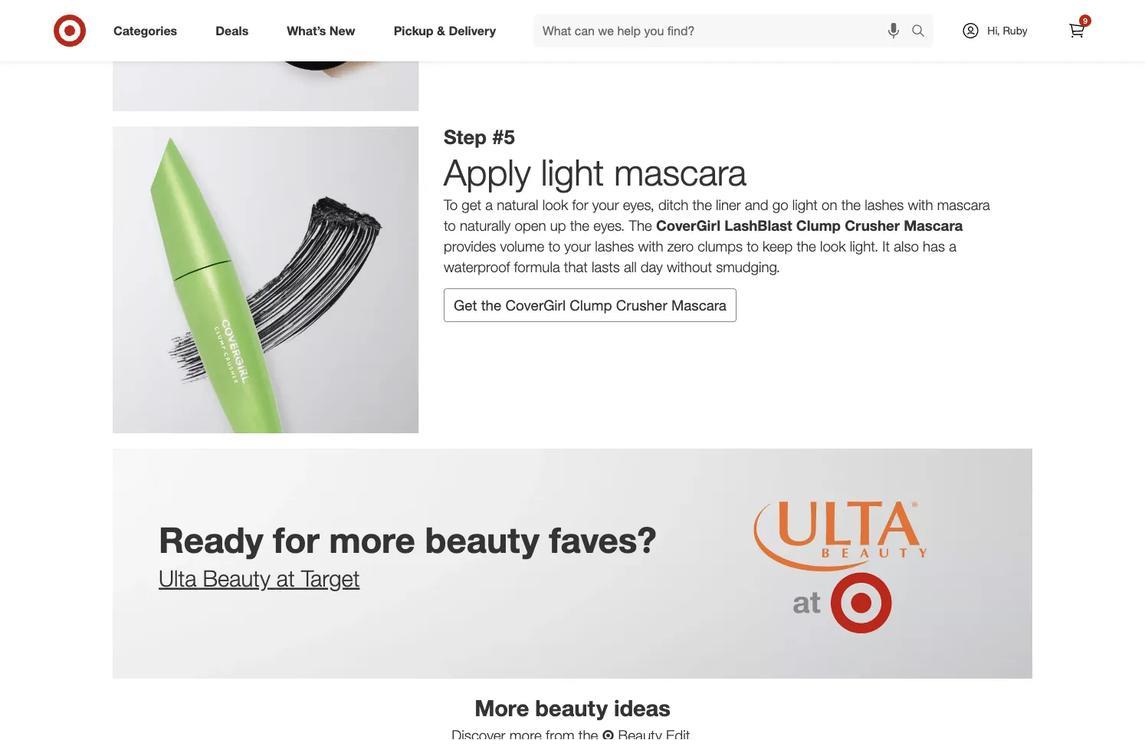 Task type: locate. For each thing, give the bounding box(es) containing it.
ruby
[[1004, 24, 1028, 37]]

1 vertical spatial mascara
[[938, 196, 991, 214]]

0 horizontal spatial your
[[565, 237, 592, 255]]

1 vertical spatial mascara
[[672, 296, 727, 314]]

1 horizontal spatial your
[[593, 196, 619, 214]]

pickup
[[394, 23, 434, 38]]

0 vertical spatial beauty
[[425, 518, 540, 561]]

without
[[667, 258, 713, 276]]

1 vertical spatial your
[[565, 237, 592, 255]]

1 vertical spatial for
[[273, 518, 320, 561]]

the inside covergirl lashblast clump crusher mascara provides volume to your lashes with zero clumps to keep the look light. it also has a waterproof formula that lasts all day without smudging.
[[797, 237, 817, 255]]

for down apply light mascara
[[573, 196, 589, 214]]

0 horizontal spatial to
[[444, 217, 456, 234]]

0 vertical spatial mascara
[[905, 217, 964, 234]]

has
[[924, 237, 946, 255]]

a inside covergirl lashblast clump crusher mascara provides volume to your lashes with zero clumps to keep the look light. it also has a waterproof formula that lasts all day without smudging.
[[950, 237, 957, 255]]

1 horizontal spatial with
[[909, 196, 934, 214]]

0 horizontal spatial clump
[[570, 296, 613, 314]]

more
[[329, 518, 416, 561]]

mascara up has
[[938, 196, 991, 214]]

mascara up has
[[905, 217, 964, 234]]

with up day
[[639, 237, 664, 255]]

1 horizontal spatial to
[[549, 237, 561, 255]]

with inside covergirl lashblast clump crusher mascara provides volume to your lashes with zero clumps to keep the look light. it also has a waterproof formula that lasts all day without smudging.
[[639, 237, 664, 255]]

what's new link
[[274, 14, 375, 48]]

lashblast
[[725, 217, 793, 234]]

1 horizontal spatial light
[[793, 196, 818, 214]]

also
[[895, 237, 920, 255]]

look up up
[[543, 196, 569, 214]]

0 horizontal spatial with
[[639, 237, 664, 255]]

0 horizontal spatial look
[[543, 196, 569, 214]]

what's
[[287, 23, 326, 38]]

pickup & delivery link
[[381, 14, 515, 48]]

to down the to
[[444, 217, 456, 234]]

the left liner
[[693, 196, 713, 214]]

crusher up 'light.' on the right
[[845, 217, 901, 234]]

formula
[[514, 258, 560, 276]]

clump
[[797, 217, 841, 234], [570, 296, 613, 314]]

what's new
[[287, 23, 356, 38]]

up
[[551, 217, 567, 234]]

search
[[905, 25, 942, 40]]

0 horizontal spatial light
[[541, 150, 605, 194]]

the right get
[[481, 296, 502, 314]]

light left on
[[793, 196, 818, 214]]

1 horizontal spatial a
[[950, 237, 957, 255]]

clump down lasts
[[570, 296, 613, 314]]

lashes inside covergirl lashblast clump crusher mascara provides volume to your lashes with zero clumps to keep the look light. it also has a waterproof formula that lasts all day without smudging.
[[595, 237, 635, 255]]

covergirl down formula
[[506, 296, 566, 314]]

look left 'light.' on the right
[[821, 237, 847, 255]]

What can we help you find? suggestions appear below search field
[[534, 14, 916, 48]]

beauty
[[425, 518, 540, 561], [536, 694, 608, 721]]

1 vertical spatial a
[[950, 237, 957, 255]]

1 horizontal spatial look
[[821, 237, 847, 255]]

your up eyes.
[[593, 196, 619, 214]]

lashes up it
[[865, 196, 905, 214]]

to down up
[[549, 237, 561, 255]]

with up has
[[909, 196, 934, 214]]

0 vertical spatial a
[[486, 196, 493, 214]]

0 horizontal spatial mascara
[[615, 150, 747, 194]]

0 vertical spatial for
[[573, 196, 589, 214]]

with inside to get a natural look for your eyes, ditch the liner and go light on the lashes with mascara to naturally open up the eyes. the
[[909, 196, 934, 214]]

step
[[444, 124, 487, 148]]

1 vertical spatial light
[[793, 196, 818, 214]]

apply
[[444, 150, 531, 194]]

delivery
[[449, 23, 496, 38]]

look
[[543, 196, 569, 214], [821, 237, 847, 255]]

0 vertical spatial your
[[593, 196, 619, 214]]

your inside to get a natural look for your eyes, ditch the liner and go light on the lashes with mascara to naturally open up the eyes. the
[[593, 196, 619, 214]]

0 vertical spatial crusher
[[845, 217, 901, 234]]

crusher down day
[[617, 296, 668, 314]]

1 horizontal spatial for
[[573, 196, 589, 214]]

0 horizontal spatial for
[[273, 518, 320, 561]]

0 horizontal spatial mascara
[[672, 296, 727, 314]]

to get a natural look for your eyes, ditch the liner and go light on the lashes with mascara to naturally open up the eyes. the
[[444, 196, 991, 234]]

your up that
[[565, 237, 592, 255]]

lashes
[[865, 196, 905, 214], [595, 237, 635, 255]]

on
[[822, 196, 838, 214]]

hi,
[[988, 24, 1001, 37]]

mascara
[[905, 217, 964, 234], [672, 296, 727, 314]]

naturally
[[460, 217, 511, 234]]

covergirl inside button
[[506, 296, 566, 314]]

the inside button
[[481, 296, 502, 314]]

to
[[444, 217, 456, 234], [549, 237, 561, 255], [747, 237, 759, 255]]

a right get
[[486, 196, 493, 214]]

the right keep
[[797, 237, 817, 255]]

0 horizontal spatial lashes
[[595, 237, 635, 255]]

hi, ruby
[[988, 24, 1028, 37]]

covergirl lashblast clump crusher mascara provides volume to your lashes with zero clumps to keep the look light. it also has a waterproof formula that lasts all day without smudging.
[[444, 217, 964, 276]]

a inside to get a natural look for your eyes, ditch the liner and go light on the lashes with mascara to naturally open up the eyes. the
[[486, 196, 493, 214]]

1 vertical spatial lashes
[[595, 237, 635, 255]]

1 vertical spatial clump
[[570, 296, 613, 314]]

0 vertical spatial mascara
[[615, 150, 747, 194]]

0 vertical spatial with
[[909, 196, 934, 214]]

9
[[1084, 16, 1088, 25]]

the
[[693, 196, 713, 214], [842, 196, 861, 214], [571, 217, 590, 234], [797, 237, 817, 255], [481, 296, 502, 314]]

clump down on
[[797, 217, 841, 234]]

ready
[[159, 518, 264, 561]]

1 horizontal spatial crusher
[[845, 217, 901, 234]]

a
[[486, 196, 493, 214], [950, 237, 957, 255]]

mascara down without
[[672, 296, 727, 314]]

1 horizontal spatial mascara
[[938, 196, 991, 214]]

0 vertical spatial look
[[543, 196, 569, 214]]

crusher
[[845, 217, 901, 234], [617, 296, 668, 314]]

faves?
[[550, 518, 657, 561]]

1 horizontal spatial covergirl
[[657, 217, 721, 234]]

1 horizontal spatial mascara
[[905, 217, 964, 234]]

1 vertical spatial with
[[639, 237, 664, 255]]

pickup & delivery
[[394, 23, 496, 38]]

covergirl up zero
[[657, 217, 721, 234]]

to inside to get a natural look for your eyes, ditch the liner and go light on the lashes with mascara to naturally open up the eyes. the
[[444, 217, 456, 234]]

for up the at at left bottom
[[273, 518, 320, 561]]

0 vertical spatial covergirl
[[657, 217, 721, 234]]

0 vertical spatial clump
[[797, 217, 841, 234]]

mascara up ditch
[[615, 150, 747, 194]]

keep
[[763, 237, 793, 255]]

1 horizontal spatial lashes
[[865, 196, 905, 214]]

deals
[[216, 23, 249, 38]]

mascara
[[615, 150, 747, 194], [938, 196, 991, 214]]

1 vertical spatial crusher
[[617, 296, 668, 314]]

1 vertical spatial look
[[821, 237, 847, 255]]

#5
[[492, 124, 515, 148]]

smudging.
[[717, 258, 781, 276]]

light
[[541, 150, 605, 194], [793, 196, 818, 214]]

for
[[573, 196, 589, 214], [273, 518, 320, 561]]

0 horizontal spatial covergirl
[[506, 296, 566, 314]]

step #5
[[444, 124, 515, 148]]

1 horizontal spatial clump
[[797, 217, 841, 234]]

1 vertical spatial beauty
[[536, 694, 608, 721]]

lashes down eyes.
[[595, 237, 635, 255]]

0 horizontal spatial a
[[486, 196, 493, 214]]

0 horizontal spatial crusher
[[617, 296, 668, 314]]

your
[[593, 196, 619, 214], [565, 237, 592, 255]]

to up 'smudging.'
[[747, 237, 759, 255]]

covergirl
[[657, 217, 721, 234], [506, 296, 566, 314]]

0 vertical spatial lashes
[[865, 196, 905, 214]]

a right has
[[950, 237, 957, 255]]

waterproof
[[444, 258, 510, 276]]

your inside covergirl lashblast clump crusher mascara provides volume to your lashes with zero clumps to keep the look light. it also has a waterproof formula that lasts all day without smudging.
[[565, 237, 592, 255]]

categories
[[114, 23, 177, 38]]

light.
[[851, 237, 879, 255]]

more beauty ideas
[[475, 694, 671, 721]]

clump inside button
[[570, 296, 613, 314]]

1 vertical spatial covergirl
[[506, 296, 566, 314]]

open
[[515, 217, 547, 234]]

with
[[909, 196, 934, 214], [639, 237, 664, 255]]

all
[[624, 258, 637, 276]]

light up up
[[541, 150, 605, 194]]



Task type: vqa. For each thing, say whether or not it's contained in the screenshot.
the right earn
no



Task type: describe. For each thing, give the bounding box(es) containing it.
categories link
[[100, 14, 197, 48]]

and
[[746, 196, 769, 214]]

go
[[773, 196, 789, 214]]

light inside to get a natural look for your eyes, ditch the liner and go light on the lashes with mascara to naturally open up the eyes. the
[[793, 196, 818, 214]]

2 horizontal spatial to
[[747, 237, 759, 255]]

eyes,
[[623, 196, 655, 214]]

ulta
[[159, 565, 197, 592]]

the right on
[[842, 196, 861, 214]]

get
[[454, 296, 477, 314]]

the right up
[[571, 217, 590, 234]]

more
[[475, 694, 530, 721]]

ideas
[[614, 694, 671, 721]]

zero
[[668, 237, 694, 255]]

mascara inside covergirl lashblast clump crusher mascara provides volume to your lashes with zero clumps to keep the look light. it also has a waterproof formula that lasts all day without smudging.
[[905, 217, 964, 234]]

&
[[437, 23, 446, 38]]

ditch
[[659, 196, 689, 214]]

get the covergirl clump crusher mascara button
[[444, 288, 737, 322]]

new
[[330, 23, 356, 38]]

crusher inside covergirl lashblast clump crusher mascara provides volume to your lashes with zero clumps to keep the look light. it also has a waterproof formula that lasts all day without smudging.
[[845, 217, 901, 234]]

that
[[564, 258, 588, 276]]

beauty inside ready for more beauty faves? ulta beauty at target
[[425, 518, 540, 561]]

it
[[883, 237, 891, 255]]

9 link
[[1061, 14, 1095, 48]]

volume
[[501, 237, 545, 255]]

get the covergirl clump crusher mascara
[[454, 296, 727, 314]]

provides
[[444, 237, 497, 255]]

0 vertical spatial light
[[541, 150, 605, 194]]

to
[[444, 196, 458, 214]]

lasts
[[592, 258, 620, 276]]

beauty
[[203, 565, 271, 592]]

mascara inside button
[[672, 296, 727, 314]]

search button
[[905, 14, 942, 51]]

get
[[462, 196, 482, 214]]

at
[[277, 565, 295, 592]]

for inside to get a natural look for your eyes, ditch the liner and go light on the lashes with mascara to naturally open up the eyes. the
[[573, 196, 589, 214]]

crusher inside button
[[617, 296, 668, 314]]

day
[[641, 258, 663, 276]]

natural
[[497, 196, 539, 214]]

liner
[[717, 196, 742, 214]]

look inside to get a natural look for your eyes, ditch the liner and go light on the lashes with mascara to naturally open up the eyes. the
[[543, 196, 569, 214]]

for inside ready for more beauty faves? ulta beauty at target
[[273, 518, 320, 561]]

ready for more beauty faves? ulta beauty at target
[[159, 518, 657, 592]]

lashes inside to get a natural look for your eyes, ditch the liner and go light on the lashes with mascara to naturally open up the eyes. the
[[865, 196, 905, 214]]

covergirl inside covergirl lashblast clump crusher mascara provides volume to your lashes with zero clumps to keep the look light. it also has a waterproof formula that lasts all day without smudging.
[[657, 217, 721, 234]]

the
[[629, 217, 653, 234]]

eyes.
[[594, 217, 625, 234]]

clump inside covergirl lashblast clump crusher mascara provides volume to your lashes with zero clumps to keep the look light. it also has a waterproof formula that lasts all day without smudging.
[[797, 217, 841, 234]]

look inside covergirl lashblast clump crusher mascara provides volume to your lashes with zero clumps to keep the look light. it also has a waterproof formula that lasts all day without smudging.
[[821, 237, 847, 255]]

clumps
[[698, 237, 743, 255]]

apply light mascara
[[444, 150, 747, 194]]

mascara inside to get a natural look for your eyes, ditch the liner and go light on the lashes with mascara to naturally open up the eyes. the
[[938, 196, 991, 214]]

target
[[301, 565, 360, 592]]

deals link
[[203, 14, 268, 48]]



